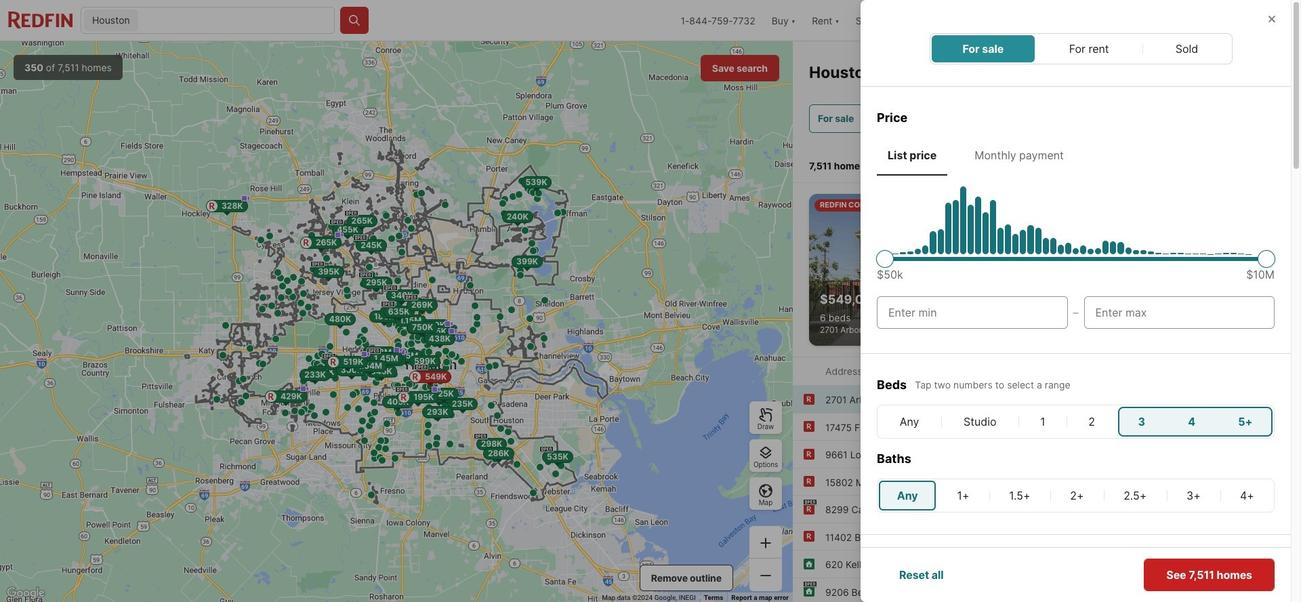 Task type: describe. For each thing, give the bounding box(es) containing it.
3 option from the left
[[1082, 586, 1173, 602]]

Sold radio
[[1176, 41, 1200, 57]]

2 option from the left
[[980, 586, 1071, 602]]

Enter min text field
[[889, 304, 1057, 321]]

For sale radio
[[963, 41, 1004, 57]]

For rent radio
[[1070, 41, 1111, 57]]



Task type: locate. For each thing, give the bounding box(es) containing it.
number of bathrooms row
[[877, 479, 1275, 513]]

google image
[[3, 584, 48, 602]]

Enter max text field
[[1096, 304, 1264, 321]]

minimum price slider
[[877, 250, 894, 268]]

0 horizontal spatial tab
[[877, 138, 948, 173]]

tab
[[877, 138, 948, 173], [964, 138, 1075, 173]]

number of bedrooms row
[[877, 405, 1275, 439]]

menu bar
[[930, 33, 1233, 64]]

tab list
[[877, 138, 1275, 176]]

1 tab from the left
[[877, 138, 948, 173]]

map region
[[0, 41, 793, 602]]

2 tab from the left
[[964, 138, 1075, 173]]

4 option from the left
[[1184, 586, 1275, 602]]

1 horizontal spatial tab
[[964, 138, 1075, 173]]

cell
[[879, 407, 941, 437], [943, 407, 1018, 437], [1021, 407, 1066, 437], [1069, 407, 1116, 437], [1119, 407, 1167, 437], [1167, 407, 1217, 437], [1217, 407, 1273, 437], [879, 481, 937, 511], [939, 481, 988, 511], [991, 481, 1050, 511], [1052, 481, 1103, 511], [1106, 481, 1166, 511], [1169, 481, 1220, 511], [1222, 481, 1273, 511]]

option
[[877, 586, 969, 602], [980, 586, 1071, 602], [1082, 586, 1173, 602], [1184, 586, 1275, 602]]

list box
[[877, 586, 1275, 602]]

None search field
[[141, 7, 334, 35]]

submit search image
[[348, 14, 361, 27]]

dialog
[[861, 0, 1302, 602]]

1 option from the left
[[877, 586, 969, 602]]



Task type: vqa. For each thing, say whether or not it's contained in the screenshot.
Toggle Search Results Photos View tab
no



